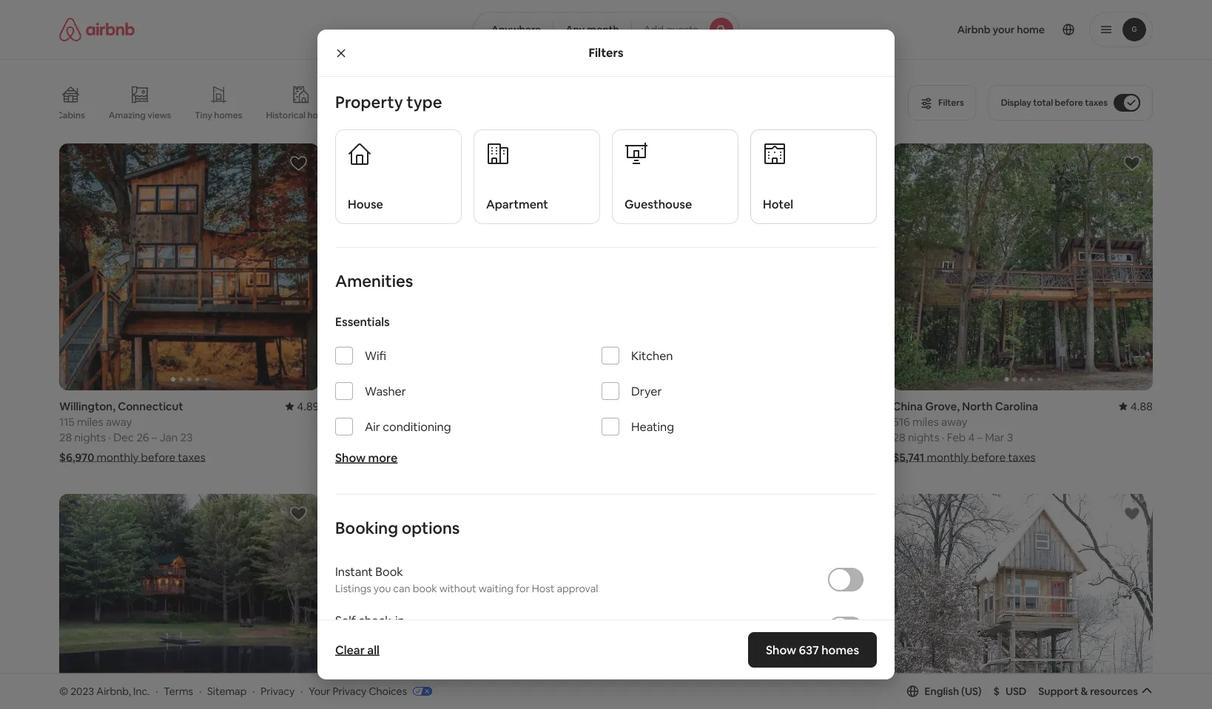 Task type: describe. For each thing, give the bounding box(es) containing it.
taxes inside china grove, north carolina 516 miles away 28 nights · feb 4 – mar 3 $5,741 monthly before taxes
[[1008, 450, 1036, 465]]

wifi
[[365, 348, 386, 363]]

without
[[440, 583, 477, 596]]

$ usd
[[994, 685, 1027, 699]]

kitchen
[[631, 348, 673, 363]]

$
[[994, 685, 1000, 699]]

heating
[[631, 419, 674, 435]]

apartment button
[[474, 129, 600, 224]]

airbnb,
[[96, 685, 131, 698]]

28 inside china grove, north carolina 516 miles away 28 nights · feb 4 – mar 3 $5,741 monthly before taxes
[[893, 430, 906, 445]]

booking options
[[335, 518, 460, 539]]

show map button
[[557, 609, 655, 644]]

month
[[587, 23, 619, 36]]

terms
[[164, 685, 193, 698]]

homes inside filters dialog
[[822, 643, 859, 658]]

asheville,
[[615, 399, 665, 414]]

your
[[309, 685, 330, 698]]

washer
[[365, 384, 406, 399]]

any month
[[566, 23, 619, 36]]

views
[[148, 109, 171, 121]]

spaces
[[397, 110, 426, 121]]

instant
[[335, 564, 373, 580]]

your privacy choices link
[[309, 685, 432, 700]]

privacy inside your privacy choices link
[[333, 685, 367, 698]]

mar inside hardwick, vermont 252 miles away 28 nights · feb 16 – mar 15 $5,206 monthly before taxes
[[434, 430, 454, 445]]

28 for 115
[[59, 430, 72, 445]]

· inside asheville, north carolina 588 miles away 29 nights · jan 6 – feb 4
[[664, 430, 667, 445]]

4.88 out of 5 average rating image
[[1119, 399, 1153, 414]]

filters dialog
[[318, 30, 895, 710]]

house button
[[335, 129, 462, 224]]

booking
[[335, 518, 398, 539]]

usd
[[1006, 685, 1027, 699]]

instant book listings you can book without waiting for host approval
[[335, 564, 598, 596]]

english (us)
[[925, 685, 982, 699]]

any month button
[[553, 12, 632, 47]]

clear
[[335, 643, 365, 658]]

profile element
[[757, 0, 1153, 59]]

29
[[615, 430, 628, 445]]

any
[[566, 23, 585, 36]]

type
[[407, 91, 442, 112]]

guests
[[666, 23, 698, 36]]

4.89
[[297, 399, 319, 414]]

listings
[[335, 583, 371, 596]]

– inside asheville, north carolina 588 miles away 29 nights · jan 6 – feb 4
[[699, 430, 704, 445]]

115
[[59, 415, 75, 429]]

you
[[374, 583, 391, 596]]

vermont
[[392, 399, 438, 414]]

check-
[[358, 613, 395, 628]]

– inside china grove, north carolina 516 miles away 28 nights · feb 4 – mar 3 $5,741 monthly before taxes
[[977, 430, 983, 445]]

nights inside willington, connecticut 115 miles away 28 nights · dec 26 – jan 23 $6,970 monthly before taxes
[[74, 430, 106, 445]]

28 for 252
[[337, 430, 350, 445]]

historical
[[266, 109, 306, 121]]

tiny
[[195, 110, 212, 121]]

1 privacy from the left
[[261, 685, 295, 698]]

anywhere button
[[473, 12, 554, 47]]

add to wishlist: china grove, north carolina image
[[1124, 155, 1141, 172]]

mar inside china grove, north carolina 516 miles away 28 nights · feb 4 – mar 3 $5,741 monthly before taxes
[[985, 430, 1005, 445]]

map
[[601, 620, 623, 633]]

· right terms
[[199, 685, 202, 698]]

· right the inc.
[[156, 685, 158, 698]]

willington,
[[59, 399, 115, 414]]

$5,741
[[893, 450, 925, 465]]

options
[[402, 518, 460, 539]]

support & resources
[[1039, 685, 1138, 699]]

· inside hardwick, vermont 252 miles away 28 nights · feb 16 – mar 15 $5,206 monthly before taxes
[[386, 430, 389, 445]]

all
[[367, 643, 380, 658]]

before inside willington, connecticut 115 miles away 28 nights · dec 26 – jan 23 $6,970 monthly before taxes
[[141, 450, 175, 465]]

show more button
[[335, 450, 398, 466]]

book
[[376, 564, 403, 580]]

hotel
[[763, 197, 794, 212]]

away inside asheville, north carolina 588 miles away 29 nights · jan 6 – feb 4
[[666, 415, 692, 429]]

terms · sitemap · privacy
[[164, 685, 295, 698]]

4 inside china grove, north carolina 516 miles away 28 nights · feb 4 – mar 3 $5,741 monthly before taxes
[[969, 430, 975, 445]]

willington, connecticut 115 miles away 28 nights · dec 26 – jan 23 $6,970 monthly before taxes
[[59, 399, 205, 465]]

jan inside asheville, north carolina 588 miles away 29 nights · jan 6 – feb 4
[[669, 430, 687, 445]]

support
[[1039, 685, 1079, 699]]

add guests
[[644, 23, 698, 36]]

asheville, north carolina 588 miles away 29 nights · jan 6 – feb 4
[[615, 399, 743, 445]]

– inside willington, connecticut 115 miles away 28 nights · dec 26 – jan 23 $6,970 monthly before taxes
[[152, 430, 157, 445]]

miles inside willington, connecticut 115 miles away 28 nights · dec 26 – jan 23 $6,970 monthly before taxes
[[77, 415, 103, 429]]

can
[[393, 583, 411, 596]]

show 637 homes
[[766, 643, 859, 658]]

inc.
[[133, 685, 150, 698]]

feb inside china grove, north carolina 516 miles away 28 nights · feb 4 – mar 3 $5,741 monthly before taxes
[[947, 430, 966, 445]]

monthly for feb
[[375, 450, 417, 465]]

nights inside hardwick, vermont 252 miles away 28 nights · feb 16 – mar 15 $5,206 monthly before taxes
[[352, 430, 384, 445]]

588
[[615, 415, 634, 429]]

amazing views
[[109, 109, 171, 121]]

nights inside asheville, north carolina 588 miles away 29 nights · jan 6 – feb 4
[[630, 430, 662, 445]]

15
[[456, 430, 467, 445]]

china
[[893, 399, 923, 414]]

2023
[[70, 685, 94, 698]]

house
[[348, 197, 383, 212]]

hotel button
[[751, 129, 877, 224]]

$5,206
[[337, 450, 373, 465]]

approval
[[557, 583, 598, 596]]

26
[[136, 430, 149, 445]]

add guests button
[[631, 12, 740, 47]]

book
[[413, 583, 437, 596]]



Task type: vqa. For each thing, say whether or not it's contained in the screenshot.
1st 28 from left
yes



Task type: locate. For each thing, give the bounding box(es) containing it.
· left your
[[301, 685, 303, 698]]

miles down hardwick,
[[358, 415, 385, 429]]

1 horizontal spatial monthly
[[375, 450, 417, 465]]

1 horizontal spatial privacy
[[333, 685, 367, 698]]

waiting
[[479, 583, 514, 596]]

feb right 6
[[707, 430, 726, 445]]

english (us) button
[[907, 685, 982, 699]]

2 north from the left
[[962, 399, 993, 414]]

creative
[[360, 110, 395, 121]]

· left dec
[[108, 430, 111, 445]]

0 horizontal spatial homes
[[214, 110, 242, 121]]

1 – from the left
[[152, 430, 157, 445]]

1 nights from the left
[[74, 430, 106, 445]]

0 horizontal spatial show
[[335, 450, 366, 466]]

homes right 637
[[822, 643, 859, 658]]

homes right tiny
[[214, 110, 242, 121]]

2 nights from the left
[[352, 430, 384, 445]]

self check-in
[[335, 613, 405, 628]]

show for show more
[[335, 450, 366, 466]]

feb
[[391, 430, 410, 445], [707, 430, 726, 445], [947, 430, 966, 445]]

anywhere
[[491, 23, 541, 36]]

show left map
[[572, 620, 599, 633]]

connecticut
[[118, 399, 183, 414]]

mar left 3
[[985, 430, 1005, 445]]

1 horizontal spatial show
[[572, 620, 599, 633]]

monthly for dec
[[97, 450, 139, 465]]

– right 6
[[699, 430, 704, 445]]

show map
[[572, 620, 623, 633]]

1 away from the left
[[106, 415, 132, 429]]

conditioning
[[383, 419, 451, 435]]

taxes right the total
[[1085, 97, 1108, 108]]

0 horizontal spatial jan
[[160, 430, 178, 445]]

jan left 6
[[669, 430, 687, 445]]

1 vertical spatial show
[[572, 620, 599, 633]]

china grove, north carolina 516 miles away 28 nights · feb 4 – mar 3 $5,741 monthly before taxes
[[893, 399, 1039, 465]]

2 horizontal spatial homes
[[822, 643, 859, 658]]

· down grove, at the right bottom
[[942, 430, 945, 445]]

· right air
[[386, 430, 389, 445]]

monthly right the $5,741
[[927, 450, 969, 465]]

show
[[335, 450, 366, 466], [572, 620, 599, 633], [766, 643, 797, 658]]

1 carolina from the left
[[700, 399, 743, 414]]

2 horizontal spatial show
[[766, 643, 797, 658]]

516
[[893, 415, 910, 429]]

choices
[[369, 685, 407, 698]]

2 4 from the left
[[969, 430, 975, 445]]

2 horizontal spatial 28
[[893, 430, 906, 445]]

28 down the 516 at the right bottom
[[893, 430, 906, 445]]

3 monthly from the left
[[927, 450, 969, 465]]

4.89 out of 5 average rating image
[[285, 399, 319, 414]]

23
[[180, 430, 193, 445]]

tiny homes
[[195, 110, 242, 121]]

sitemap
[[207, 685, 247, 698]]

28 inside hardwick, vermont 252 miles away 28 nights · feb 16 – mar 15 $5,206 monthly before taxes
[[337, 430, 350, 445]]

252
[[337, 415, 356, 429]]

resources
[[1090, 685, 1138, 699]]

·
[[108, 430, 111, 445], [386, 430, 389, 445], [664, 430, 667, 445], [942, 430, 945, 445], [156, 685, 158, 698], [199, 685, 202, 698], [253, 685, 255, 698], [301, 685, 303, 698]]

0 horizontal spatial north
[[667, 399, 698, 414]]

more
[[368, 450, 398, 466]]

miles down asheville,
[[637, 415, 663, 429]]

· inside china grove, north carolina 516 miles away 28 nights · feb 4 – mar 3 $5,741 monthly before taxes
[[942, 430, 945, 445]]

2 vertical spatial show
[[766, 643, 797, 658]]

4.88
[[1131, 399, 1153, 414]]

0 horizontal spatial 28
[[59, 430, 72, 445]]

2 privacy from the left
[[333, 685, 367, 698]]

monthly down 16
[[375, 450, 417, 465]]

homes for tiny homes
[[214, 110, 242, 121]]

hardwick, vermont 252 miles away 28 nights · feb 16 – mar 15 $5,206 monthly before taxes
[[337, 399, 484, 465]]

· left privacy link
[[253, 685, 255, 698]]

add to wishlist: willington, connecticut image
[[290, 155, 308, 172]]

&
[[1081, 685, 1088, 699]]

away down vermont on the left
[[387, 415, 413, 429]]

3 nights from the left
[[630, 430, 662, 445]]

support & resources button
[[1039, 685, 1153, 699]]

miles inside hardwick, vermont 252 miles away 28 nights · feb 16 – mar 15 $5,206 monthly before taxes
[[358, 415, 385, 429]]

for
[[516, 583, 530, 596]]

jan inside willington, connecticut 115 miles away 28 nights · dec 26 – jan 23 $6,970 monthly before taxes
[[160, 430, 178, 445]]

0 horizontal spatial monthly
[[97, 450, 139, 465]]

dryer
[[631, 384, 662, 399]]

away inside china grove, north carolina 516 miles away 28 nights · feb 4 – mar 3 $5,741 monthly before taxes
[[942, 415, 968, 429]]

guesthouse
[[625, 197, 692, 212]]

away up 6
[[666, 415, 692, 429]]

4 nights from the left
[[908, 430, 940, 445]]

guesthouse button
[[612, 129, 739, 224]]

3 feb from the left
[[947, 430, 966, 445]]

taxes inside hardwick, vermont 252 miles away 28 nights · feb 16 – mar 15 $5,206 monthly before taxes
[[456, 450, 484, 465]]

28 inside willington, connecticut 115 miles away 28 nights · dec 26 – jan 23 $6,970 monthly before taxes
[[59, 430, 72, 445]]

grove,
[[925, 399, 960, 414]]

monthly down dec
[[97, 450, 139, 465]]

taxes inside willington, connecticut 115 miles away 28 nights · dec 26 – jan 23 $6,970 monthly before taxes
[[178, 450, 205, 465]]

dec
[[113, 430, 134, 445]]

display total before taxes button
[[989, 85, 1153, 121]]

2 away from the left
[[387, 415, 413, 429]]

sitemap link
[[207, 685, 247, 698]]

16
[[413, 430, 424, 445]]

0 vertical spatial show
[[335, 450, 366, 466]]

2 mar from the left
[[985, 430, 1005, 445]]

0 horizontal spatial 4
[[728, 430, 734, 445]]

1 north from the left
[[667, 399, 698, 414]]

taxes down 23
[[178, 450, 205, 465]]

property
[[335, 91, 403, 112]]

away up dec
[[106, 415, 132, 429]]

6
[[690, 430, 696, 445]]

away
[[106, 415, 132, 429], [387, 415, 413, 429], [666, 415, 692, 429], [942, 415, 968, 429]]

0 horizontal spatial mar
[[434, 430, 454, 445]]

monthly inside willington, connecticut 115 miles away 28 nights · dec 26 – jan 23 $6,970 monthly before taxes
[[97, 450, 139, 465]]

4 left 3
[[969, 430, 975, 445]]

privacy left your
[[261, 685, 295, 698]]

privacy
[[261, 685, 295, 698], [333, 685, 367, 698]]

carolina inside china grove, north carolina 516 miles away 28 nights · feb 4 – mar 3 $5,741 monthly before taxes
[[995, 399, 1039, 414]]

3 miles from the left
[[637, 415, 663, 429]]

before inside china grove, north carolina 516 miles away 28 nights · feb 4 – mar 3 $5,741 monthly before taxes
[[972, 450, 1006, 465]]

feb left 16
[[391, 430, 410, 445]]

1 28 from the left
[[59, 430, 72, 445]]

taxes down 15
[[456, 450, 484, 465]]

miles down grove, at the right bottom
[[913, 415, 939, 429]]

· inside willington, connecticut 115 miles away 28 nights · dec 26 – jan 23 $6,970 monthly before taxes
[[108, 430, 111, 445]]

2 monthly from the left
[[375, 450, 417, 465]]

north inside asheville, north carolina 588 miles away 29 nights · jan 6 – feb 4
[[667, 399, 698, 414]]

before
[[1055, 97, 1083, 108], [141, 450, 175, 465], [419, 450, 454, 465], [972, 450, 1006, 465]]

monthly inside china grove, north carolina 516 miles away 28 nights · feb 4 – mar 3 $5,741 monthly before taxes
[[927, 450, 969, 465]]

essentials
[[335, 314, 390, 329]]

1 jan from the left
[[160, 430, 178, 445]]

2 horizontal spatial feb
[[947, 430, 966, 445]]

1 feb from the left
[[391, 430, 410, 445]]

mar left 15
[[434, 430, 454, 445]]

1 horizontal spatial jan
[[669, 430, 687, 445]]

nights up the $5,741
[[908, 430, 940, 445]]

display total before taxes
[[1001, 97, 1108, 108]]

1 mar from the left
[[434, 430, 454, 445]]

hardwick,
[[337, 399, 390, 414]]

taxes down 3
[[1008, 450, 1036, 465]]

clear all
[[335, 643, 380, 658]]

host
[[532, 583, 555, 596]]

3 28 from the left
[[893, 430, 906, 445]]

english
[[925, 685, 959, 699]]

0 horizontal spatial privacy
[[261, 685, 295, 698]]

– left 3
[[977, 430, 983, 445]]

None search field
[[473, 12, 740, 47]]

show inside button
[[572, 620, 599, 633]]

–
[[152, 430, 157, 445], [426, 430, 432, 445], [699, 430, 704, 445], [977, 430, 983, 445]]

1 horizontal spatial north
[[962, 399, 993, 414]]

privacy right your
[[333, 685, 367, 698]]

north up 6
[[667, 399, 698, 414]]

homes right 'historical' at left top
[[308, 109, 336, 121]]

in
[[395, 613, 405, 628]]

1 miles from the left
[[77, 415, 103, 429]]

north inside china grove, north carolina 516 miles away 28 nights · feb 4 – mar 3 $5,741 monthly before taxes
[[962, 399, 993, 414]]

before inside button
[[1055, 97, 1083, 108]]

1 4 from the left
[[728, 430, 734, 445]]

· left 6
[[664, 430, 667, 445]]

group containing amazing views
[[56, 74, 899, 132]]

north
[[667, 399, 698, 414], [962, 399, 993, 414]]

1 horizontal spatial carolina
[[995, 399, 1039, 414]]

2 miles from the left
[[358, 415, 385, 429]]

1 horizontal spatial feb
[[707, 430, 726, 445]]

jan left 23
[[160, 430, 178, 445]]

carolina inside asheville, north carolina 588 miles away 29 nights · jan 6 – feb 4
[[700, 399, 743, 414]]

2 jan from the left
[[669, 430, 687, 445]]

terms link
[[164, 685, 193, 698]]

3 away from the left
[[666, 415, 692, 429]]

28 down 252
[[337, 430, 350, 445]]

cabins
[[56, 110, 85, 121]]

air conditioning
[[365, 419, 451, 435]]

clear all button
[[328, 636, 387, 665]]

© 2023 airbnb, inc. ·
[[59, 685, 158, 698]]

miles down willington,
[[77, 415, 103, 429]]

feb inside hardwick, vermont 252 miles away 28 nights · feb 16 – mar 15 $5,206 monthly before taxes
[[391, 430, 410, 445]]

self
[[335, 613, 356, 628]]

jan
[[160, 430, 178, 445], [669, 430, 687, 445]]

$6,970
[[59, 450, 94, 465]]

nights inside china grove, north carolina 516 miles away 28 nights · feb 4 – mar 3 $5,741 monthly before taxes
[[908, 430, 940, 445]]

1 monthly from the left
[[97, 450, 139, 465]]

show for show 637 homes
[[766, 643, 797, 658]]

feb inside asheville, north carolina 588 miles away 29 nights · jan 6 – feb 4
[[707, 430, 726, 445]]

3 – from the left
[[699, 430, 704, 445]]

2 28 from the left
[[337, 430, 350, 445]]

homes
[[308, 109, 336, 121], [214, 110, 242, 121], [822, 643, 859, 658]]

show more
[[335, 450, 398, 466]]

historical homes
[[266, 109, 336, 121]]

miles inside china grove, north carolina 516 miles away 28 nights · feb 4 – mar 3 $5,741 monthly before taxes
[[913, 415, 939, 429]]

feb down grove, at the right bottom
[[947, 430, 966, 445]]

1 horizontal spatial mar
[[985, 430, 1005, 445]]

1 horizontal spatial homes
[[308, 109, 336, 121]]

total
[[1034, 97, 1053, 108]]

– right 26
[[152, 430, 157, 445]]

2 feb from the left
[[707, 430, 726, 445]]

nights up show more button
[[352, 430, 384, 445]]

4 – from the left
[[977, 430, 983, 445]]

privacy link
[[261, 685, 295, 698]]

monthly
[[97, 450, 139, 465], [375, 450, 417, 465], [927, 450, 969, 465]]

1 horizontal spatial 28
[[337, 430, 350, 445]]

2 horizontal spatial monthly
[[927, 450, 969, 465]]

1 horizontal spatial 4
[[969, 430, 975, 445]]

group
[[56, 74, 899, 132], [59, 144, 319, 391], [337, 144, 597, 391], [615, 144, 875, 391], [893, 144, 1153, 391], [59, 494, 319, 710], [337, 494, 597, 710], [615, 494, 875, 710], [893, 494, 1153, 710]]

nights right the 29
[[630, 430, 662, 445]]

carolina
[[700, 399, 743, 414], [995, 399, 1039, 414]]

away inside willington, connecticut 115 miles away 28 nights · dec 26 – jan 23 $6,970 monthly before taxes
[[106, 415, 132, 429]]

your privacy choices
[[309, 685, 407, 698]]

show left more
[[335, 450, 366, 466]]

display
[[1001, 97, 1032, 108]]

0 horizontal spatial feb
[[391, 430, 410, 445]]

north right grove, at the right bottom
[[962, 399, 993, 414]]

miles inside asheville, north carolina 588 miles away 29 nights · jan 6 – feb 4
[[637, 415, 663, 429]]

monthly inside hardwick, vermont 252 miles away 28 nights · feb 16 – mar 15 $5,206 monthly before taxes
[[375, 450, 417, 465]]

add to wishlist: frazeysburg, ohio image
[[1124, 506, 1141, 523]]

away inside hardwick, vermont 252 miles away 28 nights · feb 16 – mar 15 $5,206 monthly before taxes
[[387, 415, 413, 429]]

creative spaces
[[360, 110, 426, 121]]

– inside hardwick, vermont 252 miles away 28 nights · feb 16 – mar 15 $5,206 monthly before taxes
[[426, 430, 432, 445]]

2 – from the left
[[426, 430, 432, 445]]

show left 637
[[766, 643, 797, 658]]

– right 16
[[426, 430, 432, 445]]

add
[[644, 23, 664, 36]]

637
[[799, 643, 819, 658]]

away down grove, at the right bottom
[[942, 415, 968, 429]]

©
[[59, 685, 68, 698]]

amazing
[[109, 109, 146, 121]]

28 down 115
[[59, 430, 72, 445]]

3
[[1007, 430, 1013, 445]]

show for show map
[[572, 620, 599, 633]]

before inside hardwick, vermont 252 miles away 28 nights · feb 16 – mar 15 $5,206 monthly before taxes
[[419, 450, 454, 465]]

4 away from the left
[[942, 415, 968, 429]]

4 inside asheville, north carolina 588 miles away 29 nights · jan 6 – feb 4
[[728, 430, 734, 445]]

2 carolina from the left
[[995, 399, 1039, 414]]

4 miles from the left
[[913, 415, 939, 429]]

add to wishlist: waterbury, vermont image
[[290, 506, 308, 523]]

none search field containing anywhere
[[473, 12, 740, 47]]

4 right 6
[[728, 430, 734, 445]]

taxes inside button
[[1085, 97, 1108, 108]]

homes for historical homes
[[308, 109, 336, 121]]

filters
[[589, 45, 624, 60]]

0 horizontal spatial carolina
[[700, 399, 743, 414]]

nights up the "$6,970"
[[74, 430, 106, 445]]



